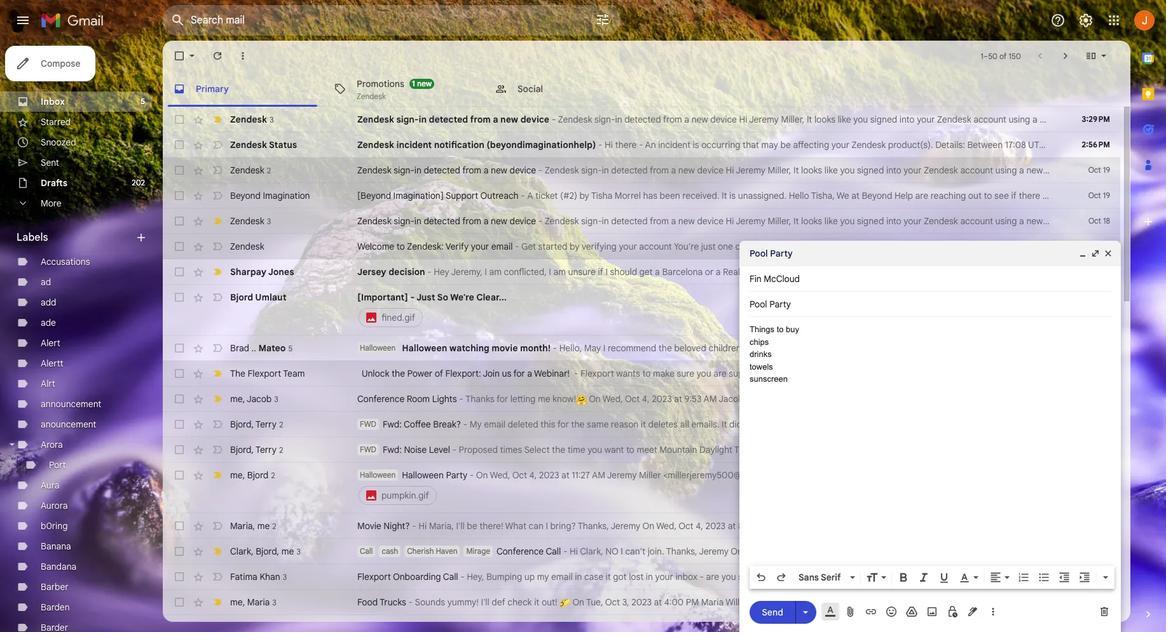 Task type: locate. For each thing, give the bounding box(es) containing it.
1 vertical spatial umlaut
[[977, 419, 1005, 431]]

am right 8:26
[[938, 419, 951, 431]]

<sicritbjordd@gmail.com> up disaster
[[1008, 419, 1112, 431]]

in
[[419, 114, 427, 125], [615, 114, 622, 125], [415, 165, 422, 176], [602, 165, 609, 176], [415, 216, 422, 227], [602, 216, 609, 227], [575, 572, 582, 583], [646, 572, 653, 583]]

using down see
[[996, 216, 1017, 227]]

row containing beyond imagination
[[163, 183, 1167, 209]]

are
[[916, 190, 929, 202], [1043, 190, 1056, 202], [714, 368, 727, 380], [706, 572, 719, 583]]

support
[[1075, 190, 1107, 202]]

all
[[680, 419, 689, 431]]

0 vertical spatial bjord , terry 2
[[230, 419, 283, 430]]

1 fwd from the top
[[360, 420, 377, 429]]

0 vertical spatial 18
[[1104, 216, 1111, 226]]

16 row from the top
[[163, 539, 1167, 565]]

0 vertical spatial there
[[615, 139, 637, 151]]

detected up morrel
[[611, 165, 648, 176]]

oct right minimize icon on the top right of the page
[[1089, 242, 1102, 251]]

conference down what
[[497, 546, 544, 558]]

are down 'children's'
[[714, 368, 727, 380]]

has left been
[[643, 190, 658, 202]]

more formatting options image
[[1100, 572, 1113, 585]]

1 horizontal spatial 1
[[981, 51, 984, 61]]

2 19 from the top
[[1103, 191, 1111, 200]]

2 vertical spatial into
[[887, 216, 902, 227]]

1 18 from the top
[[1104, 216, 1111, 226]]

what
[[505, 521, 527, 532]]

add link
[[41, 297, 56, 309]]

1 vertical spatial miller
[[639, 470, 661, 482]]

0 horizontal spatial verify
[[446, 241, 469, 253]]

1 vertical spatial party
[[446, 470, 468, 482]]

2 vertical spatial signed
[[857, 216, 884, 227]]

fwd: for fwd: coffee break?
[[383, 419, 402, 431]]

hi inside cell
[[818, 470, 826, 482]]

be inside cell
[[900, 470, 910, 482]]

oct up inbox
[[679, 521, 694, 532]]

attach files image
[[845, 606, 857, 619]]

🌮 image
[[560, 599, 571, 609]]

main content
[[163, 41, 1167, 633]]

1 for 1 50 of 150
[[981, 51, 984, 61]]

wed, up join.
[[657, 521, 677, 532]]

to inside things to buy chips drinks towels sunscreen
[[777, 325, 784, 335]]

1 vertical spatial i'll
[[481, 597, 490, 609]]

[beyond
[[357, 190, 391, 202]]

your
[[971, 241, 989, 253]]

1 horizontal spatial is
[[730, 190, 736, 202]]

2 for cell above fda,
[[279, 420, 283, 430]]

sign- down imagination]
[[394, 216, 415, 227]]

zendesk 3 for zendesk sign-in detected from a new device - zendesk sign-in detected from a new device hi jeremy miller, it looks like you signed into your zendesk account using a new device on october 20, 2023
[[230, 114, 274, 125]]

like for zendesk sign-in detected from a new device hi jeremy miller, it looks like you signed into your zendesk account using a new device on october 19, 2023 at 
[[825, 165, 838, 176]]

3 inside me , maria 3
[[272, 598, 277, 608]]

1 horizontal spatial incident
[[659, 139, 691, 151]]

1 terry from the top
[[256, 419, 277, 430]]

by right disaster
[[1081, 445, 1091, 456]]

fwd inside fwd fwd: coffee break? - my email deleted this for the same reason it deletes all emails. it didn't seem important. on wed, oct 4, 2023 at 8:26 am bjord umlaut <sicritbjordd@gmail.com> wrote: seems
[[360, 420, 377, 429]]

maria down fatima khan 3
[[247, 597, 270, 608]]

3 inside fatima khan 3
[[283, 573, 287, 582]]

row containing maria
[[163, 514, 1167, 539]]

2 oct 18 from the top
[[1089, 242, 1111, 251]]

zendesk 3 up zendesk status
[[230, 114, 274, 125]]

into for 19,
[[887, 165, 902, 176]]

12 row from the top
[[163, 412, 1167, 438]]

insert signature image
[[967, 606, 980, 619]]

signed
[[871, 114, 898, 125], [857, 165, 884, 176], [857, 216, 884, 227]]

wed, up reason
[[603, 394, 623, 405]]

fin
[[750, 274, 762, 285]]

zendesk inside "promotions, one new message," tab
[[357, 91, 386, 101]]

oct inside cell
[[512, 470, 527, 482]]

submit
[[1113, 470, 1140, 482]]

time
[[735, 445, 754, 456]]

the left taco
[[1109, 597, 1122, 609]]

2 vertical spatial for
[[558, 419, 569, 431]]

0 vertical spatial one
[[718, 241, 733, 253]]

2 zendesk 3 from the top
[[230, 215, 271, 227]]

0 vertical spatial jeremy,
[[451, 267, 483, 278]]

party inside cell
[[446, 470, 468, 482]]

to right known
[[952, 445, 960, 456]]

one
[[718, 241, 733, 253], [830, 267, 845, 278]]

bjord up logistics
[[861, 546, 883, 558]]

1 horizontal spatial flexport
[[357, 572, 391, 583]]

your right the affecting
[[832, 139, 850, 151]]

port link
[[49, 460, 66, 471]]

0 horizontal spatial williams
[[726, 597, 759, 609]]

support image
[[1051, 13, 1066, 28]]

the left same
[[571, 419, 585, 431]]

None checkbox
[[173, 139, 186, 151], [173, 215, 186, 228], [173, 342, 186, 355], [173, 469, 186, 482], [173, 520, 186, 533], [173, 571, 186, 584], [173, 622, 186, 633], [173, 139, 186, 151], [173, 215, 186, 228], [173, 342, 186, 355], [173, 469, 186, 482], [173, 520, 186, 533], [173, 571, 186, 584], [173, 622, 186, 633]]

am inside cell
[[592, 470, 606, 482]]

2 horizontal spatial umlaut
[[977, 419, 1005, 431]]

1 vertical spatial zendesk 3
[[230, 215, 271, 227]]

1 vertical spatial terry
[[256, 444, 277, 456]]

primary tab
[[163, 71, 323, 107]]

trucks
[[380, 597, 406, 609]]

19 left 19,
[[1103, 165, 1111, 175]]

detected down notification
[[424, 165, 460, 176]]

insert emoji ‪(⌘⇧2)‬ image
[[885, 606, 898, 619]]

october for 20,
[[1100, 114, 1134, 125]]

away
[[756, 241, 777, 253]]

2 inside maria , me 2
[[272, 522, 277, 531]]

looking right still
[[755, 572, 784, 583]]

bjord , terry 2 down "me , jacob 3"
[[230, 419, 283, 430]]

conference for conference call - hi clark, no i can't join. thanks, jeremy on wed, oct 4, 2023 at 7:56 am bjord umlaut <sicritbjordd@gmail.com> wrote: no grand idea was ever born 
[[497, 546, 544, 558]]

undo ‪(⌘z)‬ image
[[755, 572, 768, 585]]

oct
[[1089, 165, 1102, 175], [1089, 191, 1102, 200], [1089, 216, 1102, 226], [1089, 242, 1102, 251], [1091, 293, 1104, 302], [625, 394, 640, 405], [859, 419, 874, 431], [512, 470, 527, 482], [679, 521, 694, 532], [767, 546, 782, 558], [1092, 572, 1104, 582], [605, 597, 620, 609], [1092, 598, 1105, 607]]

jeremy down want
[[607, 470, 637, 482]]

times
[[500, 445, 522, 456]]

18 for welcome to zendesk: verify your email - get started by verifying your account you're just one click away from a brand new zendesk. verify your account your new account is beyondimaginationhelp.zend
[[1104, 242, 1111, 251]]

detected up zendesk: at left
[[424, 216, 460, 227]]

1 beyond from the left
[[230, 190, 261, 202]]

1 bjord , terry 2 from the top
[[230, 419, 283, 430]]

0 vertical spatial terry
[[256, 419, 277, 430]]

1 horizontal spatial verify
[[891, 241, 914, 253]]

1 horizontal spatial we
[[870, 470, 882, 482]]

15 row from the top
[[163, 514, 1167, 539]]

up
[[525, 572, 535, 583]]

wrote:
[[895, 394, 920, 405], [1115, 419, 1140, 431], [790, 470, 815, 482], [957, 521, 982, 532], [1023, 546, 1048, 558], [886, 597, 911, 609]]

signed for 18,
[[857, 216, 884, 227]]

, for row containing maria
[[253, 521, 255, 532]]

1 vertical spatial <mariaaawilliams@gmail.com>
[[761, 597, 883, 609]]

for
[[514, 368, 525, 380], [497, 394, 508, 405], [558, 419, 569, 431]]

oct left the 6
[[1091, 293, 1104, 302]]

0 vertical spatial fwd:
[[383, 419, 402, 431]]

, up me , bjord 2
[[252, 444, 254, 456]]

0 horizontal spatial incident
[[397, 139, 432, 151]]

, for 6th row from the bottom of the main content containing promotions
[[243, 470, 245, 481]]

- thanks for letting me know!
[[457, 394, 576, 405]]

, up maria , me 2
[[243, 470, 245, 481]]

None search field
[[163, 5, 621, 36]]

join.
[[648, 546, 665, 558]]

yes,
[[922, 394, 938, 405]]

wed, inside cell
[[490, 470, 510, 482]]

one right 'just'
[[718, 241, 733, 253]]

zendesk 2
[[230, 164, 271, 176]]

on for 20,
[[1088, 114, 1098, 125]]

food trucks
[[357, 597, 406, 609]]

0 vertical spatial of
[[1000, 51, 1007, 61]]

2 fwd from the top
[[360, 445, 377, 455]]

october left the 18,
[[1087, 216, 1120, 227]]

drafts
[[41, 177, 68, 189]]

flexport:
[[446, 368, 481, 380]]

i right the conflicted,
[[549, 267, 551, 278]]

1 vertical spatial just
[[1043, 521, 1060, 532]]

zendesk sign-in detected from a new device - zendesk sign-in detected from a new device hi jeremy miller, it looks like you signed into your zendesk account using a new device on october 18, 2023 at 
[[357, 216, 1167, 227]]

signed for 20,
[[871, 114, 898, 125]]

1 vertical spatial if
[[598, 267, 604, 278]]

2 vertical spatial using
[[996, 216, 1017, 227]]

italic ‪(⌘i)‬ image
[[918, 572, 931, 585]]

row containing fatima khan
[[163, 565, 1167, 590]]

older image
[[1060, 50, 1072, 62]]

underline ‪(⌘u)‬ image
[[938, 572, 951, 585]]

an
[[645, 139, 656, 151]]

umlaut down sharpay jones
[[255, 292, 287, 303]]

b0ring
[[41, 521, 68, 532]]

0 horizontal spatial umlaut
[[255, 292, 287, 303]]

barden
[[41, 602, 70, 614]]

through
[[773, 368, 806, 380]]

1 horizontal spatial join
[[1107, 368, 1124, 380]]

oct 18 for beyondimaginationhelp.zend
[[1089, 242, 1111, 251]]

9:53
[[685, 394, 702, 405]]

0 horizontal spatial party
[[446, 470, 468, 482]]

row
[[163, 107, 1167, 132], [163, 132, 1167, 158], [163, 158, 1167, 183], [163, 183, 1167, 209], [163, 209, 1167, 234], [163, 234, 1167, 260], [163, 260, 1121, 285], [163, 285, 1121, 336], [163, 336, 1121, 361], [163, 361, 1167, 387], [163, 387, 1167, 412], [163, 412, 1167, 438], [163, 438, 1167, 463], [163, 463, 1167, 514], [163, 514, 1167, 539], [163, 539, 1167, 565], [163, 565, 1167, 590], [163, 590, 1167, 616], [163, 616, 1121, 633]]

there right see
[[1019, 190, 1041, 202]]

received.
[[683, 190, 720, 202]]

at down "you'd"
[[1158, 216, 1166, 227]]

if
[[1008, 572, 1013, 583]]

hi left an
[[605, 139, 613, 151]]

5 inside labels navigation
[[141, 97, 145, 106]]

make
[[653, 368, 675, 380]]

mateo
[[259, 343, 286, 354]]

0 vertical spatial 5
[[141, 97, 145, 106]]

october for 18,
[[1087, 216, 1120, 227]]

on down support
[[1075, 216, 1085, 227]]

beyond
[[230, 190, 261, 202], [862, 190, 893, 202]]

2 row from the top
[[163, 132, 1167, 158]]

<millerjeremy500@gmail.com>
[[664, 470, 788, 482]]

2
[[267, 166, 271, 175], [279, 420, 283, 430], [279, 446, 283, 455], [271, 471, 275, 481], [272, 522, 277, 531]]

miller left the <mill
[[1125, 394, 1147, 405]]

2 18 from the top
[[1104, 242, 1111, 251]]

20,
[[1136, 114, 1149, 125]]

9 row from the top
[[163, 336, 1121, 361]]

at left "8:30"
[[1047, 394, 1056, 405]]

0 vertical spatial zendesk 3
[[230, 114, 274, 125]]

150
[[1009, 51, 1021, 61]]

0 vertical spatial 1
[[981, 51, 984, 61]]

1 looking from the left
[[755, 572, 784, 583]]

4 row from the top
[[163, 183, 1167, 209]]

best,
[[911, 267, 931, 278]]

sign-
[[397, 114, 419, 125], [595, 114, 615, 125], [394, 165, 415, 176], [581, 165, 602, 176], [394, 216, 415, 227], [581, 216, 602, 227]]

1 vertical spatial oct 19
[[1089, 191, 1111, 200]]

brad
[[230, 343, 249, 354]]

4, up deletes
[[642, 394, 650, 405]]

0 vertical spatial just
[[417, 292, 435, 303]]

0 horizontal spatial of
[[435, 368, 443, 380]]

tue, oct 10, 2023, 10:01 am element
[[1087, 266, 1111, 279]]

3 down khan at left
[[272, 598, 277, 608]]

on inside cell
[[476, 470, 488, 482]]

1 vertical spatial 19
[[1103, 191, 1111, 200]]

zendesk sign-in detected from a new device - zendesk sign-in detected from a new device hi jeremy miller, it looks like you signed into your zendesk account using a new device on october 20, 2023
[[357, 114, 1167, 125]]

am right 8:01
[[757, 521, 770, 532]]

0 vertical spatial umlaut
[[255, 292, 287, 303]]

0 horizontal spatial has
[[643, 190, 658, 202]]

0 vertical spatial hey
[[434, 267, 450, 278]]

0 vertical spatial fwd
[[360, 420, 377, 429]]

halloween down compartmental
[[979, 470, 1021, 482]]

2023 right 2,
[[1025, 394, 1045, 405]]

toggle confidential mode image
[[947, 606, 959, 619]]

0 vertical spatial is
[[693, 139, 699, 151]]

3 inside clark , bjord , me 3
[[297, 547, 301, 557]]

using for 20,
[[1009, 114, 1031, 125]]

barcelona
[[662, 267, 703, 278]]

0 horizontal spatial pm
[[686, 597, 699, 609]]

oct left 3, at bottom
[[605, 597, 620, 609]]

0 vertical spatial we
[[837, 190, 850, 202]]

2 vertical spatial miller,
[[768, 216, 792, 227]]

11 row from the top
[[163, 387, 1167, 412]]

6 row from the top
[[163, 234, 1167, 260]]

2 fwd: from the top
[[383, 445, 402, 456]]

1 vertical spatial williams
[[726, 597, 759, 609]]

2 vertical spatial hey
[[913, 597, 929, 609]]

conference for conference room lights
[[357, 394, 405, 405]]

fwd for fwd: noise level
[[360, 445, 377, 455]]

1 inside "promotions, one new message," tab
[[412, 79, 415, 88]]

2 terry from the top
[[256, 444, 277, 456]]

fwd down conference room lights
[[360, 420, 377, 429]]

reaching
[[931, 190, 966, 202]]

at left "11:27"
[[562, 470, 570, 482]]

labels navigation
[[0, 41, 163, 633]]

clark , bjord , me 3
[[230, 546, 301, 558]]

0 vertical spatial miller
[[1125, 394, 1147, 405]]

account up get
[[639, 241, 672, 253]]

oct 19 for initiates
[[1089, 191, 1111, 200]]

1 vertical spatial 18
[[1104, 242, 1111, 251]]

in down imagination]
[[415, 216, 422, 227]]

j
[[1165, 572, 1167, 583]]

fwd inside the fwd fwd: noise level - proposed times select the time you want to meet mountain daylight time thu, october 5 9am – 11am lark, the bird known to be a compartmental disaster by the fda, has made
[[360, 445, 377, 455]]

2 verify from the left
[[891, 241, 914, 253]]

1 vertical spatial conference
[[497, 546, 544, 558]]

account for zendesk sign-in detected from a new device hi jeremy miller, it looks like you signed into your zendesk account using a new device on october 19, 2023 at 
[[961, 165, 994, 176]]

cell up the features!
[[1075, 342, 1121, 355]]

0 horizontal spatial call
[[360, 547, 373, 557]]

hey
[[434, 267, 450, 278], [984, 521, 1000, 532], [913, 597, 929, 609]]

i'll
[[456, 521, 465, 532], [481, 597, 490, 609]]

1 oct 18 from the top
[[1089, 216, 1111, 226]]

b0ring link
[[41, 521, 68, 532]]

insert files using drive image
[[906, 606, 919, 619]]

jersey decision - hey jeremy, i am conflicted, i am unsure if i should get a barcelona or a real madrid jersey, which one would you get? best,
[[357, 267, 931, 278]]

party down level
[[446, 470, 468, 482]]

terry for fwd: noise level
[[256, 444, 277, 456]]

1 join from the left
[[483, 368, 500, 380]]

, down the
[[243, 393, 245, 405]]

2 vertical spatial like
[[825, 216, 838, 227]]

me left know!
[[538, 394, 551, 405]]

or
[[705, 267, 714, 278]]

more send options image
[[800, 607, 812, 619]]

1 19 from the top
[[1103, 165, 1111, 175]]

, for second row from the bottom
[[243, 597, 245, 608]]

can't
[[626, 546, 646, 558]]

1 horizontal spatial conference
[[497, 546, 544, 558]]

be right may
[[781, 139, 791, 151]]

advanced search options image
[[590, 7, 616, 32]]

<mariaaawilliams@gmail.com> down sans serif option
[[761, 597, 883, 609]]

19 for initiates
[[1103, 191, 1111, 200]]

october for 19,
[[1087, 165, 1120, 176]]

is left unassigned.
[[730, 190, 736, 202]]

1 fwd: from the top
[[383, 419, 402, 431]]

same
[[587, 419, 609, 431]]

there!
[[480, 521, 504, 532]]

has
[[643, 190, 658, 202], [1130, 445, 1144, 456]]

2 horizontal spatial for
[[558, 419, 569, 431]]

on
[[1088, 114, 1098, 125], [1048, 139, 1058, 151], [1075, 165, 1085, 176], [1075, 216, 1085, 227], [1047, 470, 1057, 482]]

Message Body text field
[[750, 324, 1111, 563]]

2 oct 19 from the top
[[1089, 191, 1111, 200]]

were
[[1097, 572, 1117, 583]]

1 vertical spatial using
[[996, 165, 1017, 176]]

lark,
[[867, 445, 888, 456]]

0 horizontal spatial thanks,
[[578, 521, 609, 532]]

into for 20,
[[900, 114, 915, 125]]

0 vertical spatial signed
[[871, 114, 898, 125]]

2 join from the left
[[1107, 368, 1124, 380]]

, for 12th row
[[252, 419, 254, 430]]

indent more ‪(⌘])‬ image
[[1079, 572, 1092, 585]]

7 row from the top
[[163, 260, 1121, 285]]

bjord , terry 2 up me , bjord 2
[[230, 444, 283, 456]]

see
[[995, 190, 1009, 202]]

1 horizontal spatial party
[[770, 248, 793, 260]]

0 horizontal spatial miller
[[639, 470, 661, 482]]

tab list
[[1131, 41, 1167, 587], [163, 71, 1131, 107]]

buy
[[786, 325, 800, 335]]

0 vertical spatial party
[[770, 248, 793, 260]]

1 vertical spatial of
[[435, 368, 443, 380]]

into up help
[[887, 165, 902, 176]]

zendesk 3
[[230, 114, 274, 125], [230, 215, 271, 227]]

haven
[[436, 547, 458, 557]]

the left "time"
[[552, 445, 566, 456]]

cell
[[357, 291, 1057, 330], [1075, 342, 1121, 355], [1075, 368, 1121, 380], [1075, 393, 1121, 406], [1075, 419, 1121, 431], [1075, 444, 1121, 457], [357, 469, 1167, 508], [1075, 469, 1121, 482], [1075, 520, 1121, 533], [1075, 546, 1121, 559], [1075, 622, 1121, 633]]

your left the get
[[471, 241, 489, 253]]

1
[[981, 51, 984, 61], [412, 79, 415, 88]]

your
[[917, 114, 935, 125], [832, 139, 850, 151], [904, 165, 922, 176], [904, 216, 922, 227], [471, 241, 489, 253], [619, 241, 637, 253], [916, 241, 934, 253], [1142, 470, 1160, 482], [656, 572, 674, 583], [831, 572, 849, 583]]

settings image
[[1079, 13, 1094, 28]]

just inside cell
[[417, 292, 435, 303]]

1 row from the top
[[163, 107, 1167, 132]]

1 horizontal spatial looking
[[1119, 572, 1148, 583]]

miller, for zendesk sign-in detected from a new device hi jeremy miller, it looks like you signed into your zendesk account using a new device on october 20, 2023
[[781, 114, 805, 125]]

10 row from the top
[[163, 361, 1167, 387]]

1 50 of 150
[[981, 51, 1021, 61]]

1 oct 19 from the top
[[1089, 165, 1111, 175]]

promotions, one new message, tab
[[324, 71, 484, 107]]

Search mail text field
[[191, 14, 560, 27]]

tab list containing promotions
[[163, 71, 1131, 107]]

social tab
[[485, 71, 645, 107]]

on up 9am
[[823, 419, 835, 431]]

0 vertical spatial if
[[1012, 190, 1017, 202]]

in down the social "tab"
[[615, 114, 622, 125]]

known
[[924, 445, 950, 456]]

0 vertical spatial for
[[514, 368, 525, 380]]

3 inside "me , jacob 3"
[[274, 395, 278, 404]]

wrote: inside cell
[[790, 470, 815, 482]]

, for 13th row from the top
[[252, 444, 254, 456]]

bulleted list ‪(⌘⇧8)‬ image
[[1038, 572, 1051, 585]]

wrote: down office
[[957, 521, 982, 532]]

fwd for fwd: coffee break?
[[360, 420, 377, 429]]

0 vertical spatial looks
[[815, 114, 836, 125]]

2023
[[1151, 114, 1167, 125], [1135, 165, 1156, 176], [1135, 216, 1155, 227], [652, 394, 672, 405], [1025, 394, 1045, 405], [886, 419, 906, 431], [539, 470, 559, 482], [706, 521, 726, 532], [794, 546, 814, 558], [632, 597, 652, 609]]

by right started
[[570, 241, 580, 253]]

2 bjord , terry 2 from the top
[[230, 444, 283, 456]]

device down any
[[1046, 216, 1072, 227]]

food
[[1038, 597, 1057, 609]]

in up imagination]
[[415, 165, 422, 176]]

0 vertical spatial like
[[838, 114, 852, 125]]

1 vertical spatial oct 18
[[1089, 242, 1111, 251]]

account for zendesk sign-in detected from a new device hi jeremy miller, it looks like you signed into your zendesk account using a new device on october 18, 2023 at 
[[961, 216, 994, 227]]

fwd:
[[383, 419, 402, 431], [383, 445, 402, 456]]

1 vertical spatial for
[[497, 394, 508, 405]]

if
[[1012, 190, 1017, 202], [598, 267, 604, 278]]

2 vertical spatial 5
[[811, 445, 816, 456]]

miller, for zendesk sign-in detected from a new device hi jeremy miller, it looks like you signed into your zendesk account using a new device on october 18, 2023 at 
[[768, 216, 792, 227]]

status
[[269, 139, 297, 151]]

1 horizontal spatial pm
[[1078, 394, 1091, 405]]

invitatio
[[1137, 521, 1167, 532]]

it
[[641, 419, 646, 431], [606, 572, 611, 583], [534, 597, 540, 609]]

send
[[762, 607, 784, 619]]

0 horizontal spatial beyond
[[230, 190, 261, 202]]

jeremy, down underline ‪(⌘u)‬ icon
[[930, 597, 962, 609]]

main content containing promotions
[[163, 41, 1167, 633]]

[important] - just so we're clear... link
[[357, 291, 1051, 304]]

1 vertical spatial there
[[1019, 190, 1041, 202]]

party inside dialog
[[770, 248, 793, 260]]

18 row from the top
[[163, 590, 1167, 616]]

11am
[[846, 445, 865, 456]]

it left out! at the bottom left of the page
[[534, 597, 540, 609]]

social
[[518, 83, 543, 94]]

2023 right 19,
[[1135, 165, 1156, 176]]

, for ninth row from the bottom of the main content containing promotions
[[243, 393, 245, 405]]

19 row from the top
[[163, 616, 1121, 633]]

email
[[492, 241, 513, 253], [484, 419, 506, 431], [551, 572, 573, 583]]

1 vertical spatial like
[[825, 165, 838, 176]]

which
[[804, 267, 827, 278]]

8 row from the top
[[163, 285, 1121, 336]]

hey down italic ‪(⌘i)‬ image
[[913, 597, 929, 609]]

5 row from the top
[[163, 209, 1167, 234]]

banana
[[41, 541, 71, 553]]

5
[[141, 97, 145, 106], [288, 344, 293, 353], [811, 445, 816, 456]]

tue,
[[586, 597, 603, 609]]

1 zendesk 3 from the top
[[230, 114, 274, 125]]

october left 19,
[[1087, 165, 1120, 176]]

4, inside cell
[[530, 470, 537, 482]]

conference down unlock
[[357, 394, 405, 405]]

a
[[528, 190, 533, 202]]

sign- up verifying
[[581, 216, 602, 227]]

on down proposed
[[476, 470, 488, 482]]

0 horizontal spatial for
[[497, 394, 508, 405]]

into down help
[[887, 216, 902, 227]]

row containing brad
[[163, 336, 1121, 361]]

0 vertical spatial 19
[[1103, 165, 1111, 175]]

17 row from the top
[[163, 565, 1167, 590]]

everyone, inside cell
[[828, 470, 868, 482]]

1 horizontal spatial williams
[[797, 521, 830, 532]]

None checkbox
[[173, 50, 186, 62], [173, 113, 186, 126], [173, 164, 186, 177], [173, 190, 186, 202], [173, 240, 186, 253], [173, 266, 186, 279], [173, 291, 186, 304], [173, 368, 186, 380], [173, 393, 186, 406], [173, 419, 186, 431], [173, 444, 186, 457], [173, 546, 186, 559], [173, 597, 186, 609], [173, 50, 186, 62], [173, 113, 186, 126], [173, 164, 186, 177], [173, 190, 186, 202], [173, 240, 186, 253], [173, 266, 186, 279], [173, 291, 186, 304], [173, 368, 186, 380], [173, 393, 186, 406], [173, 419, 186, 431], [173, 444, 186, 457], [173, 546, 186, 559], [173, 597, 186, 609]]

redo ‪(⌘y)‬ image
[[775, 572, 788, 585]]

close image
[[1104, 249, 1114, 259]]

hey up so
[[434, 267, 450, 278]]

tab list inside main content
[[163, 71, 1131, 107]]

1 horizontal spatial thanks,
[[666, 546, 698, 558]]

on right 🤗 icon
[[589, 394, 601, 405]]

has right fda,
[[1130, 445, 1144, 456]]

bumping
[[487, 572, 522, 583]]

oct 19 for on
[[1089, 165, 1111, 175]]

pm
[[1078, 394, 1091, 405], [686, 597, 699, 609]]

, down "me , jacob 3"
[[252, 419, 254, 430]]

2 inside me , bjord 2
[[271, 471, 275, 481]]

0 horizontal spatial there
[[615, 139, 637, 151]]



Task type: describe. For each thing, give the bounding box(es) containing it.
it for zendesk sign-in detected from a new device hi jeremy miller, it looks like you signed into your zendesk account using a new device on october 18, 2023 at 
[[794, 216, 799, 227]]

unlock the power of flexport: join us for a webinar! - flexport wants to make sure you are supported through peak and beyond with a tailored webinar. also new offerings and features! join us prepare
[[357, 368, 1167, 380]]

will
[[885, 470, 897, 482]]

19,
[[1123, 165, 1133, 176]]

it for zendesk sign-in detected from a new device hi jeremy miller, it looks like you signed into your zendesk account using a new device on october 19, 2023 at 
[[794, 165, 799, 176]]

me down fatima
[[230, 597, 243, 608]]

seem
[[755, 419, 777, 431]]

logistics
[[851, 572, 885, 583]]

1 vertical spatial pm
[[686, 597, 699, 609]]

using for 19,
[[996, 165, 1017, 176]]

to right want
[[626, 445, 635, 456]]

fin mccloud
[[750, 274, 800, 285]]

are left any
[[1043, 190, 1056, 202]]

primary
[[196, 83, 229, 94]]

1 horizontal spatial jacob
[[719, 394, 744, 405]]

account for get started by verifying your account you're just one click away from a brand new zendesk. verify your account your new account is beyondimaginationhelp.zend
[[1010, 241, 1043, 253]]

pool party dialog
[[740, 241, 1121, 633]]

indent less ‪(⌘[)‬ image
[[1058, 572, 1071, 585]]

me , maria 3
[[230, 597, 277, 608]]

wants
[[617, 368, 640, 380]]

so
[[437, 292, 448, 303]]

row containing bjord umlaut
[[163, 285, 1121, 336]]

on for 19,
[[1075, 165, 1085, 176]]

🤗 image
[[576, 395, 587, 406]]

me down the
[[230, 393, 243, 405]]

alertt link
[[41, 358, 63, 370]]

2 horizontal spatial 5
[[811, 445, 816, 456]]

new inside "promotions, one new message," tab
[[417, 79, 432, 88]]

0 horizontal spatial one
[[718, 241, 733, 253]]

sign- down "promotions, one new message," tab at the top left of the page
[[397, 114, 419, 125]]

4, up redo ‪(⌘y)‬ icon
[[784, 546, 792, 558]]

sans serif
[[799, 572, 841, 584]]

1 horizontal spatial just
[[1043, 521, 1060, 532]]

1 incident from the left
[[397, 139, 432, 151]]

device up 'just'
[[697, 216, 724, 227]]

at right the tisha, at the right top
[[852, 190, 860, 202]]

cell left us
[[1075, 368, 1121, 380]]

my
[[470, 419, 482, 431]]

for,
[[1150, 572, 1163, 583]]

using for 18,
[[996, 216, 1017, 227]]

arora
[[41, 440, 63, 451]]

and left 21:32
[[1130, 139, 1146, 151]]

oct down wants
[[625, 394, 640, 405]]

accusations
[[41, 256, 90, 268]]

0 vertical spatial thanks,
[[578, 521, 609, 532]]

like for zendesk sign-in detected from a new device hi jeremy miller, it looks like you signed into your zendesk account using a new device on october 20, 2023
[[838, 114, 852, 125]]

device up (beyondimaginationhelp)
[[521, 114, 550, 125]]

cell down the discard draft ‪(⌘⇧d)‬ image on the bottom right of page
[[1075, 622, 1121, 633]]

2023 left 8:01
[[706, 521, 726, 532]]

1 vertical spatial hey
[[984, 521, 1000, 532]]

, up khan at left
[[277, 546, 279, 558]]

2023,
[[1106, 139, 1128, 151]]

me up maria , me 2
[[230, 470, 243, 481]]

1 horizontal spatial for
[[514, 368, 525, 380]]

1 horizontal spatial miller
[[1125, 394, 1147, 405]]

me up fatima khan 3
[[282, 546, 294, 558]]

support
[[446, 190, 479, 202]]

i left 'insert signature' image
[[964, 597, 966, 609]]

sans serif option
[[796, 572, 848, 585]]

cell up idea
[[1075, 520, 1121, 533]]

1 horizontal spatial has
[[1130, 445, 1144, 456]]

row containing sharpay jones
[[163, 260, 1121, 285]]

2 incident from the left
[[659, 139, 691, 151]]

of inside row
[[435, 368, 443, 380]]

break?
[[433, 419, 461, 431]]

oct 3
[[1092, 598, 1111, 607]]

zendesk sign-in detected from a new device - zendesk sign-in detected from a new device hi jeremy miller, it looks like you signed into your zendesk account using a new device on october 19, 2023 at 
[[357, 165, 1167, 176]]

halloween inside the halloween halloween watching movie month! - hello, may i recommend the beloved children's classic: hotel transylvania 2?
[[360, 343, 396, 353]]

fatima
[[230, 572, 258, 583]]

chips
[[750, 337, 769, 347]]

check
[[508, 597, 532, 609]]

account for zendesk sign-in detected from a new device hi jeremy miller, it looks like you signed into your zendesk account using a new device on october 20, 2023
[[974, 114, 1007, 125]]

wrote: up fda,
[[1115, 419, 1140, 431]]

lights
[[432, 394, 457, 405]]

1 horizontal spatial one
[[830, 267, 845, 278]]

minimize image
[[1078, 249, 1088, 259]]

seems
[[1142, 419, 1167, 431]]

0 vertical spatial by
[[580, 190, 590, 202]]

maria right 8:01
[[772, 521, 795, 532]]

detected up an
[[625, 114, 661, 125]]

in left 'case'
[[575, 572, 582, 583]]

aura link
[[41, 480, 59, 492]]

taco
[[1124, 597, 1144, 609]]

anouncement link
[[41, 419, 96, 431]]

row containing the flexport team
[[163, 361, 1167, 387]]

cell up fda,
[[1075, 419, 1121, 431]]

2 horizontal spatial flexport
[[581, 368, 614, 380]]

decision
[[389, 267, 425, 278]]

row containing clark
[[163, 539, 1167, 565]]

alrt
[[41, 378, 55, 390]]

at down 21:32
[[1158, 165, 1166, 176]]

more options image
[[990, 606, 997, 619]]

oct 18 for a
[[1089, 216, 1111, 226]]

looks for zendesk sign-in detected from a new device hi jeremy miller, it looks like you signed into your zendesk account using a new device on october 20, 2023
[[815, 114, 836, 125]]

on inside cell
[[1047, 470, 1057, 482]]

at left 8:01
[[728, 521, 736, 532]]

oct down support
[[1089, 216, 1102, 226]]

barden link
[[41, 602, 70, 614]]

wed, up flexport onboarding call - hey, bumping up my email in case it got lost in your inbox - are you still looking to improve your logistics operations and supply chain? if you found what you were looking for, j
[[745, 546, 765, 558]]

mountain
[[660, 445, 697, 456]]

tue, oct 3, 2023, 4:00 pm element
[[1092, 597, 1111, 609]]

jeremy down movie night? - hi maria, i'll be there! what can i bring? thanks, jeremy on wed, oct 4, 2023 at 8:01 am maria williams <mariaaawilliams@gmail.com> wrote: hey everyone, just sending a friendly invitatio
[[699, 546, 729, 558]]

jeremy inside cell
[[607, 470, 637, 482]]

at left 8:26
[[908, 419, 917, 431]]

sign- up imagination]
[[394, 165, 415, 176]]

in up the tisha
[[602, 165, 609, 176]]

bjord down did.
[[953, 419, 975, 431]]

fwd: for fwd: noise level
[[383, 445, 402, 456]]

mccloud
[[764, 274, 800, 285]]

2 vertical spatial email
[[551, 572, 573, 583]]

2 for cell above please
[[279, 446, 283, 455]]

i left should
[[606, 267, 608, 278]]

numbered list ‪(⌘⇧7)‬ image
[[1018, 572, 1030, 585]]

1 vertical spatial thanks,
[[666, 546, 698, 558]]

1 horizontal spatial umlaut
[[885, 546, 913, 558]]

it left didn't
[[722, 419, 727, 431]]

oct 4
[[1092, 572, 1111, 582]]

flexport onboarding call - hey, bumping up my email in case it got lost in your inbox - are you still looking to improve your logistics operations and supply chain? if you found what you were looking for, j
[[357, 572, 1167, 583]]

2 for cell below fda,
[[271, 471, 275, 481]]

detected down morrel
[[611, 216, 648, 227]]

cell containing [important] - just so we're clear...
[[357, 291, 1057, 330]]

device up the get
[[510, 216, 536, 227]]

it right received.
[[722, 190, 727, 202]]

are right help
[[916, 190, 929, 202]]

0 horizontal spatial we
[[837, 190, 850, 202]]

hi down the [beyond imagination] support outreach - a ticket (#2) by tisha morrel has been received. it is unassigned. hello tisha, we at beyond help are reaching out to see if there are any support initiates you'd
[[726, 216, 734, 227]]

i right may
[[604, 343, 606, 354]]

jeremy up zendesk incident notification (beyondimaginationhelp) - hi there - an incident is occurring that may be affecting your zendesk product(s). details: between 17:08 utc on october 9, 2023, and 21:32 at top
[[749, 114, 779, 125]]

18 for zendesk sign-in detected from a new device - zendesk sign-in detected from a new device hi jeremy miller, it looks like you signed into your zendesk account using a new device on october 18, 2023 at 
[[1104, 216, 1111, 226]]

also
[[975, 368, 992, 380]]

1 for 1 new
[[412, 79, 415, 88]]

food
[[357, 597, 378, 609]]

0 vertical spatial pm
[[1078, 394, 1091, 405]]

on up join.
[[643, 521, 655, 532]]

ad
[[41, 277, 51, 288]]

sent
[[41, 157, 59, 169]]

ever
[[1127, 546, 1145, 558]]

like for zendesk sign-in detected from a new device hi jeremy miller, it looks like you signed into your zendesk account using a new device on october 18, 2023 at 
[[825, 216, 838, 227]]

Subject field
[[750, 298, 1111, 311]]

your down help
[[904, 216, 922, 227]]

device up received.
[[697, 165, 724, 176]]

0 horizontal spatial flexport
[[248, 368, 281, 380]]

bjord up maria , me 2
[[247, 470, 269, 481]]

2 am from the left
[[554, 267, 566, 278]]

2023 inside cell
[[539, 470, 559, 482]]

into for 18,
[[887, 216, 902, 227]]

4
[[1106, 572, 1111, 582]]

0 vertical spatial has
[[643, 190, 658, 202]]

1 vertical spatial everyone,
[[1002, 521, 1042, 532]]

3 up zendesk status
[[270, 115, 274, 124]]

oct up redo ‪(⌘y)‬ icon
[[767, 546, 782, 558]]

i up the clear...
[[485, 267, 487, 278]]

2 horizontal spatial call
[[546, 546, 561, 558]]

movie
[[492, 343, 518, 354]]

2 vertical spatial it
[[534, 597, 540, 609]]

1 vertical spatial <sicritbjordd@gmail.com>
[[916, 546, 1020, 558]]

3,
[[623, 597, 630, 609]]

we inside cell
[[870, 470, 882, 482]]

webinar!
[[534, 368, 570, 380]]

hi up that
[[739, 114, 748, 125]]

be left there!
[[467, 521, 477, 532]]

bold ‪(⌘b)‬ image
[[898, 572, 910, 585]]

3 down more formatting options image
[[1107, 598, 1111, 607]]

2 vertical spatial is
[[1045, 241, 1052, 253]]

hey,
[[467, 572, 484, 583]]

on right did.
[[962, 394, 973, 405]]

19 for on
[[1103, 165, 1111, 175]]

1 am from the left
[[489, 267, 502, 278]]

looks for zendesk sign-in detected from a new device hi jeremy miller, it looks like you signed into your zendesk account using a new device on october 18, 2023 at 
[[802, 216, 823, 227]]

pop out image
[[1091, 249, 1101, 259]]

sign- up the tisha
[[581, 165, 602, 176]]

deletes
[[649, 419, 678, 431]]

i right no
[[621, 546, 623, 558]]

13 row from the top
[[163, 438, 1167, 463]]

fwd fwd: coffee break? - my email deleted this for the same reason it deletes all emails. it didn't seem important. on wed, oct 4, 2023 at 8:26 am bjord umlaut <sicritbjordd@gmail.com> wrote: seems
[[360, 419, 1167, 431]]

search mail image
[[167, 9, 190, 32]]

main menu image
[[15, 13, 31, 28]]

send button
[[750, 601, 796, 624]]

2 inside zendesk 2
[[267, 166, 271, 175]]

1 horizontal spatial it
[[606, 572, 611, 583]]

labels heading
[[17, 232, 135, 244]]

0 horizontal spatial jacob
[[247, 393, 272, 405]]

cherish
[[407, 547, 434, 557]]

fined.gif
[[382, 312, 415, 324]]

miller inside cell
[[639, 470, 661, 482]]

at inside cell
[[562, 470, 570, 482]]

2 horizontal spatial it
[[641, 419, 646, 431]]

lost
[[629, 572, 644, 583]]

1 vertical spatial by
[[570, 241, 580, 253]]

8:01
[[738, 521, 755, 532]]

did.
[[945, 394, 960, 405]]

inbox
[[41, 96, 65, 108]]

your inside cell
[[1142, 470, 1160, 482]]

sure
[[677, 368, 695, 380]]

0 vertical spatial <sicritbjordd@gmail.com>
[[1008, 419, 1112, 431]]

us
[[502, 368, 512, 380]]

operations
[[887, 572, 930, 583]]

2 vertical spatial by
[[1081, 445, 1091, 456]]

, for row containing clark
[[251, 546, 254, 558]]

imagination]
[[394, 190, 444, 202]]

maria right "4:00" at the right of the page
[[701, 597, 724, 609]]

3 row from the top
[[163, 158, 1167, 183]]

0 vertical spatial williams
[[797, 521, 830, 532]]

discard draft ‪(⌘⇧d)‬ image
[[1099, 606, 1111, 619]]

webinar.
[[939, 368, 973, 380]]

room
[[407, 394, 430, 405]]

insert link ‪(⌘k)‬ image
[[865, 606, 878, 619]]

tab list right the 6
[[1131, 41, 1167, 587]]

1 vertical spatial email
[[484, 419, 506, 431]]

1 horizontal spatial hey
[[913, 597, 929, 609]]

[important]
[[357, 292, 408, 303]]

zone
[[1146, 597, 1166, 609]]

signed for 19,
[[857, 165, 884, 176]]

halloween inside halloween halloween party - on wed, oct 4, 2023 at 11:27 am jeremy miller <millerjeremy500@gmail.com> wrote: hi everyone, we will be having an office halloween party on 10/31. please submit your c
[[360, 471, 396, 480]]

hotel
[[782, 343, 803, 354]]

zendesk.
[[852, 241, 889, 253]]

formatting options toolbar
[[750, 567, 1115, 590]]

compose button
[[5, 46, 96, 81]]

bjord , terry 2 for fwd: noise level
[[230, 444, 283, 456]]

been
[[660, 190, 680, 202]]

1 horizontal spatial of
[[1000, 51, 1007, 61]]

cash
[[382, 547, 398, 557]]

5 inside the 'brad .. mateo 5'
[[288, 344, 293, 353]]

reason
[[611, 419, 639, 431]]

accusations link
[[41, 256, 90, 268]]

1 horizontal spatial there
[[1019, 190, 1041, 202]]

wed, up –
[[837, 419, 857, 431]]

serif
[[821, 572, 841, 584]]

your up product(s).
[[917, 114, 935, 125]]

2 beyond from the left
[[862, 190, 893, 202]]

sign- down the social "tab"
[[595, 114, 615, 125]]

1 horizontal spatial call
[[443, 572, 458, 583]]

bring?
[[551, 521, 576, 532]]

brad .. mateo 5
[[230, 343, 293, 354]]

am right 9:53
[[704, 394, 717, 405]]

it for zendesk sign-in detected from a new device hi jeremy miller, it looks like you signed into your zendesk account using a new device on october 20, 2023
[[807, 114, 813, 125]]

hi down occurring
[[726, 165, 734, 176]]

2 looking from the left
[[1119, 572, 1148, 583]]

on for 18,
[[1075, 216, 1085, 227]]

0 vertical spatial email
[[492, 241, 513, 253]]

more image
[[237, 50, 249, 62]]

the left power at the left bottom of the page
[[392, 368, 405, 380]]

khan
[[260, 572, 280, 583]]

am right 7:56
[[846, 546, 859, 558]]

alert
[[41, 338, 60, 349]]

to right out
[[984, 190, 993, 202]]

bjord , terry 2 for fwd: coffee break?
[[230, 419, 283, 430]]

terry for fwd: coffee break?
[[256, 419, 277, 430]]

device up any
[[1046, 165, 1072, 176]]

..
[[252, 343, 256, 354]]

your up best,
[[916, 241, 934, 253]]

friendly
[[1104, 521, 1135, 532]]

2 for cell above idea
[[272, 522, 277, 531]]

grand
[[1064, 546, 1087, 558]]

jersey,
[[773, 267, 801, 278]]

1 verify from the left
[[446, 241, 469, 253]]

device up "2:56 pm"
[[1059, 114, 1086, 125]]

14 row from the top
[[163, 463, 1167, 514]]

4, left 8:01
[[696, 521, 703, 532]]

row containing zendesk status
[[163, 132, 1167, 158]]

to left zendesk: at left
[[397, 241, 405, 253]]

device up occurring
[[711, 114, 737, 125]]

clear...
[[477, 292, 507, 303]]

cherish haven
[[407, 547, 458, 557]]

alertt
[[41, 358, 63, 370]]

the left fda,
[[1093, 445, 1107, 456]]

device up a
[[510, 165, 536, 176]]

17:08
[[1005, 139, 1027, 151]]

toggle split pane mode image
[[1085, 50, 1098, 62]]

oct left 4 on the bottom of the page
[[1092, 572, 1104, 582]]

cell up oct 4
[[1075, 546, 1121, 559]]

1 vertical spatial jeremy,
[[930, 597, 962, 609]]

at left 9:53
[[674, 394, 683, 405]]

tisha
[[591, 190, 613, 202]]

insert photo image
[[926, 606, 939, 619]]

transylvania
[[805, 343, 855, 354]]

bjord down sharpay in the left top of the page
[[230, 292, 253, 303]]

wrote: left yes,
[[895, 394, 920, 405]]

bjord right clark
[[256, 546, 277, 558]]

3 down beyond imagination
[[267, 217, 271, 226]]

10/31.
[[1059, 470, 1082, 482]]

0 horizontal spatial i'll
[[456, 521, 465, 532]]

0 vertical spatial <mariaaawilliams@gmail.com>
[[832, 521, 954, 532]]

and right peak
[[830, 368, 845, 380]]

looks for zendesk sign-in detected from a new device hi jeremy miller, it looks like you signed into your zendesk account using a new device on october 19, 2023 at 
[[802, 165, 823, 176]]

bjord down "me , jacob 3"
[[230, 419, 252, 430]]

miller, for zendesk sign-in detected from a new device hi jeremy miller, it looks like you signed into your zendesk account using a new device on october 19, 2023 at 
[[768, 165, 792, 176]]

oct down "2:56 pm"
[[1089, 165, 1102, 175]]

cell containing halloween party
[[357, 469, 1167, 508]]

at left 7:56
[[816, 546, 825, 558]]

fatima khan 3
[[230, 572, 287, 583]]

personally
[[968, 597, 1010, 609]]

0 horizontal spatial if
[[598, 267, 604, 278]]

0 horizontal spatial jeremy,
[[451, 267, 483, 278]]

3:29 pm
[[1082, 114, 1111, 124]]

zendesk 3 for zendesk sign-in detected from a new device - zendesk sign-in detected from a new device hi jeremy miller, it looks like you signed into your zendesk account using a new device on october 18, 2023 at 
[[230, 215, 271, 227]]

jersey
[[357, 267, 387, 278]]

jeremy up "click"
[[736, 216, 766, 227]]

refresh image
[[211, 50, 224, 62]]

and right italic ‪(⌘i)‬ image
[[933, 572, 948, 583]]

verifying
[[582, 241, 617, 253]]

gmail image
[[41, 8, 110, 33]]



Task type: vqa. For each thing, say whether or not it's contained in the screenshot.
Zendesk inside The Promotions, One New Message, tab
yes



